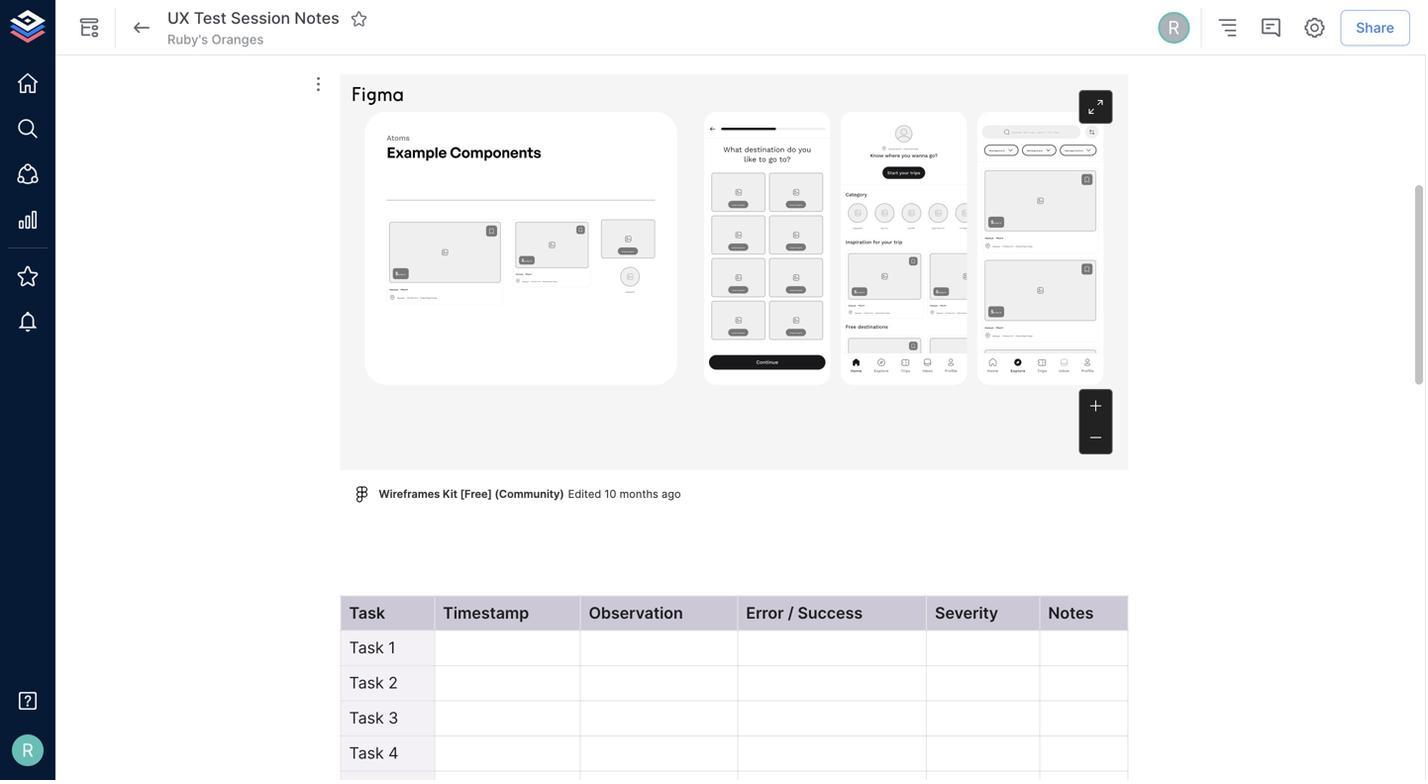 Task type: vqa. For each thing, say whether or not it's contained in the screenshot.
about
no



Task type: locate. For each thing, give the bounding box(es) containing it.
1 vertical spatial r button
[[6, 729, 50, 773]]

task for task 1
[[349, 639, 384, 658]]

r
[[1168, 17, 1180, 38], [22, 740, 34, 762]]

ruby's
[[167, 32, 208, 47]]

/
[[788, 604, 794, 623]]

1 task from the top
[[349, 604, 385, 623]]

2 task from the top
[[349, 639, 384, 658]]

error / success
[[746, 604, 863, 623]]

0 vertical spatial r
[[1168, 17, 1180, 38]]

4 task from the top
[[349, 709, 384, 728]]

1 horizontal spatial r button
[[1155, 9, 1193, 47]]

ruby's oranges
[[167, 32, 264, 47]]

task up task 1
[[349, 604, 385, 623]]

2
[[389, 674, 398, 693]]

task for task 4
[[349, 744, 384, 763]]

task left 4
[[349, 744, 384, 763]]

task for task
[[349, 604, 385, 623]]

task 3
[[349, 709, 399, 728]]

notes
[[294, 9, 339, 28], [1049, 604, 1094, 623]]

5 task from the top
[[349, 744, 384, 763]]

comments image
[[1259, 16, 1283, 40]]

task left 2
[[349, 674, 384, 693]]

0 vertical spatial notes
[[294, 9, 339, 28]]

1 vertical spatial notes
[[1049, 604, 1094, 623]]

go back image
[[130, 16, 154, 40]]

task left 1
[[349, 639, 384, 658]]

task
[[349, 604, 385, 623], [349, 639, 384, 658], [349, 674, 384, 693], [349, 709, 384, 728], [349, 744, 384, 763]]

1 horizontal spatial notes
[[1049, 604, 1094, 623]]

3
[[389, 709, 399, 728]]

3 task from the top
[[349, 674, 384, 693]]

share button
[[1341, 10, 1411, 46]]

task 2
[[349, 674, 398, 693]]

task for task 2
[[349, 674, 384, 693]]

task for task 3
[[349, 709, 384, 728]]

r button
[[1155, 9, 1193, 47], [6, 729, 50, 773]]

1
[[389, 639, 396, 658]]

0 horizontal spatial r
[[22, 740, 34, 762]]

task left 3
[[349, 709, 384, 728]]

error
[[746, 604, 784, 623]]

table of contents image
[[1216, 16, 1240, 40]]



Task type: describe. For each thing, give the bounding box(es) containing it.
ux test session notes
[[167, 9, 339, 28]]

timestamp
[[443, 604, 529, 623]]

success
[[798, 604, 863, 623]]

task 4
[[349, 744, 399, 763]]

settings image
[[1303, 16, 1327, 40]]

share
[[1356, 19, 1395, 36]]

test
[[194, 9, 227, 28]]

severity
[[935, 604, 999, 623]]

0 vertical spatial r button
[[1155, 9, 1193, 47]]

show wiki image
[[77, 16, 101, 40]]

0 horizontal spatial r button
[[6, 729, 50, 773]]

favorite image
[[350, 10, 368, 28]]

ruby's oranges link
[[167, 31, 264, 49]]

0 horizontal spatial notes
[[294, 9, 339, 28]]

oranges
[[212, 32, 264, 47]]

ux
[[167, 9, 190, 28]]

1 horizontal spatial r
[[1168, 17, 1180, 38]]

session
[[231, 9, 290, 28]]

task 1
[[349, 639, 396, 658]]

1 vertical spatial r
[[22, 740, 34, 762]]

4
[[389, 744, 399, 763]]

observation
[[589, 604, 683, 623]]



